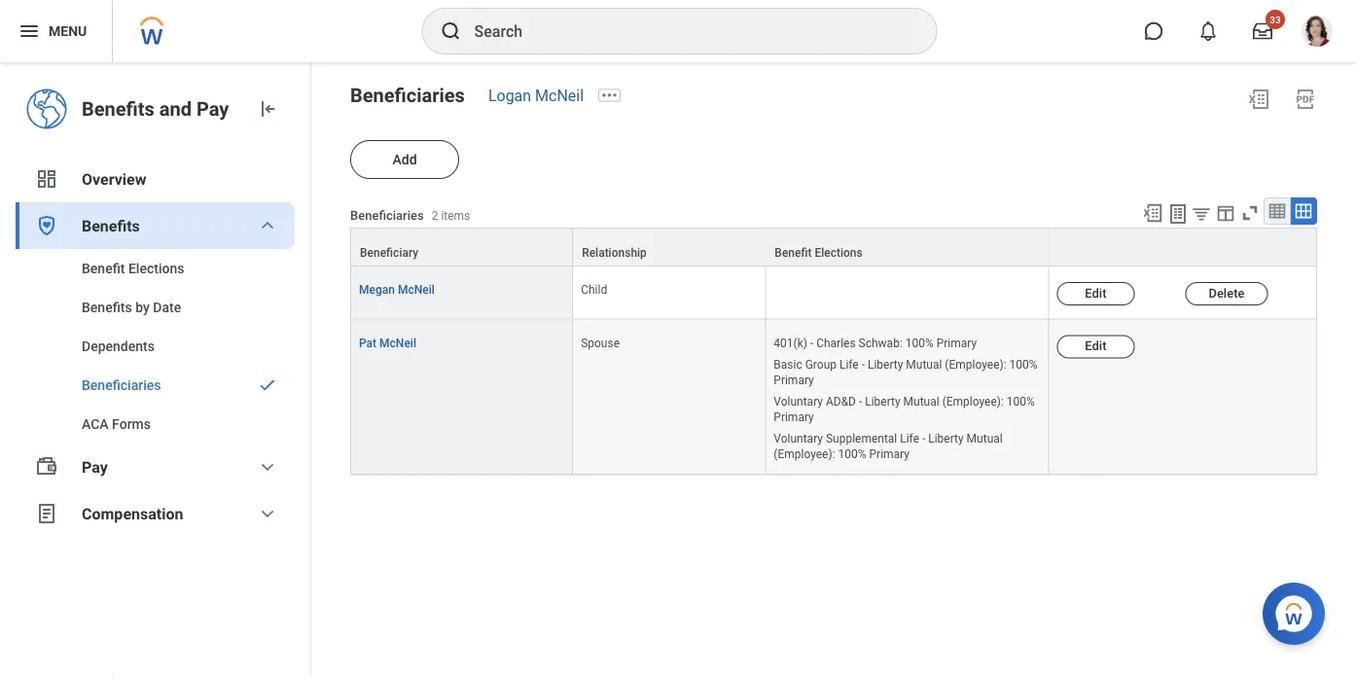 Task type: describe. For each thing, give the bounding box(es) containing it.
100% inside voluntary supplemental life - liberty mutual (employee): 100% primary
[[838, 447, 866, 461]]

edit for spouse
[[1085, 339, 1107, 353]]

edit row
[[350, 320, 1317, 475]]

task pay image
[[35, 455, 58, 479]]

mcneil for pat mcneil
[[380, 336, 416, 350]]

pat mcneil link
[[359, 332, 416, 350]]

child
[[581, 283, 607, 297]]

logan
[[488, 86, 531, 105]]

mcneil for logan mcneil
[[535, 86, 584, 105]]

benefits for benefits by date
[[82, 299, 132, 315]]

voluntary for voluntary supplemental life - liberty mutual (employee): 100% primary
[[774, 432, 823, 445]]

Search Workday  search field
[[474, 10, 897, 53]]

expand table image
[[1294, 201, 1314, 221]]

voluntary supplemental life - liberty mutual (employee): 100% primary
[[774, 432, 1003, 461]]

aca
[[82, 416, 109, 432]]

liberty for group
[[868, 358, 903, 371]]

group
[[805, 358, 837, 371]]

benefit for benefit elections link
[[82, 260, 125, 276]]

delete
[[1209, 286, 1245, 300]]

elections for benefit elections popup button on the right of the page
[[815, 246, 863, 260]]

chevron down small image for benefits
[[256, 214, 279, 237]]

(employee): inside voluntary ad&d - liberty mutual  (employee): 100% primary
[[942, 395, 1004, 408]]

add button
[[350, 140, 459, 179]]

- inside voluntary ad&d - liberty mutual  (employee): 100% primary
[[859, 395, 862, 408]]

mutual inside voluntary ad&d - liberty mutual  (employee): 100% primary
[[904, 395, 940, 408]]

pay inside "element"
[[196, 97, 229, 120]]

primary inside voluntary ad&d - liberty mutual  (employee): 100% primary
[[774, 410, 814, 424]]

benefits and pay element
[[82, 95, 240, 123]]

megan mcneil
[[359, 283, 435, 297]]

- inside 401(k) - charles schwab: 100% primary element
[[810, 336, 814, 350]]

mcneil for megan mcneil
[[398, 283, 435, 297]]

benefits by date
[[82, 299, 181, 315]]

benefit for benefit elections popup button on the right of the page
[[775, 246, 812, 260]]

edit button for child
[[1057, 282, 1135, 306]]

items selected list
[[774, 332, 1041, 462]]

basic group life - liberty mutual  (employee): 100% primary
[[774, 358, 1038, 387]]

401(k) - charles schwab: 100% primary
[[774, 336, 977, 350]]

edit button for spouse
[[1057, 335, 1135, 358]]

aca forms
[[82, 416, 151, 432]]

benefits button
[[16, 202, 295, 249]]

compensation button
[[16, 490, 295, 537]]

notifications large image
[[1199, 21, 1218, 41]]

mutual for group
[[906, 358, 942, 371]]

delete button
[[1185, 282, 1268, 306]]

aca forms link
[[16, 405, 295, 444]]

mutual for supplemental
[[967, 432, 1003, 445]]

check image
[[256, 376, 279, 395]]

elections for benefit elections link
[[128, 260, 184, 276]]

select to filter grid data image
[[1191, 203, 1212, 224]]

edit for child
[[1085, 286, 1107, 300]]

benefits by date link
[[16, 288, 295, 327]]

- inside voluntary supplemental life - liberty mutual (employee): 100% primary
[[922, 432, 926, 445]]

beneficiaries link
[[16, 366, 295, 405]]

relationship button
[[573, 229, 765, 266]]

liberty inside voluntary ad&d - liberty mutual  (employee): 100% primary
[[865, 395, 901, 408]]

voluntary for voluntary ad&d - liberty mutual  (employee): 100% primary
[[774, 395, 823, 408]]

inbox large image
[[1253, 21, 1273, 41]]

row containing beneficiary
[[350, 228, 1317, 267]]

spouse
[[581, 336, 620, 350]]

benefits and pay
[[82, 97, 229, 120]]

voluntary ad&d - liberty mutual  (employee): 100% primary
[[774, 395, 1035, 424]]

benefit elections for benefit elections link
[[82, 260, 184, 276]]

33 button
[[1242, 10, 1285, 53]]

beneficiaries inside benefits element
[[82, 377, 161, 393]]

export to excel image for export to worksheets image
[[1142, 202, 1164, 224]]

401(k)
[[774, 336, 807, 350]]

and
[[159, 97, 192, 120]]



Task type: locate. For each thing, give the bounding box(es) containing it.
logan mcneil
[[488, 86, 584, 105]]

2 chevron down small image from the top
[[256, 455, 279, 479]]

table image
[[1268, 201, 1287, 221]]

mcneil right logan
[[535, 86, 584, 105]]

logan mcneil link
[[488, 86, 584, 105]]

primary inside voluntary supplemental life - liberty mutual (employee): 100% primary
[[869, 447, 910, 461]]

beneficiaries
[[350, 84, 465, 107], [350, 208, 424, 222], [82, 377, 161, 393]]

pay right the and
[[196, 97, 229, 120]]

mutual up voluntary ad&d - liberty mutual  (employee): 100% primary element
[[906, 358, 942, 371]]

1 vertical spatial life
[[900, 432, 919, 445]]

1 benefits from the top
[[82, 97, 155, 120]]

edit button
[[1057, 282, 1135, 306], [1057, 335, 1135, 358]]

1 vertical spatial beneficiaries
[[350, 208, 424, 222]]

1 vertical spatial chevron down small image
[[256, 455, 279, 479]]

2 voluntary from the top
[[774, 432, 823, 445]]

mcneil right pat
[[380, 336, 416, 350]]

benefits inside dropdown button
[[82, 216, 140, 235]]

1 vertical spatial benefits
[[82, 216, 140, 235]]

elections up charles
[[815, 246, 863, 260]]

life inside voluntary supplemental life - liberty mutual (employee): 100% primary
[[900, 432, 919, 445]]

fullscreen image
[[1240, 202, 1261, 224]]

overview link
[[16, 156, 295, 202]]

voluntary ad&d - liberty mutual  (employee): 100% primary element
[[774, 391, 1035, 424]]

life down charles
[[840, 358, 859, 371]]

-
[[810, 336, 814, 350], [862, 358, 865, 371], [859, 395, 862, 408], [922, 432, 926, 445]]

benefit inside popup button
[[775, 246, 812, 260]]

forms
[[112, 416, 151, 432]]

menu
[[49, 23, 87, 39]]

pat
[[359, 336, 377, 350]]

0 vertical spatial beneficiaries
[[350, 84, 465, 107]]

edit
[[1085, 286, 1107, 300], [1085, 339, 1107, 353]]

voluntary supplemental life - liberty mutual  (employee): 100% primary element
[[774, 428, 1003, 461]]

ad&d
[[826, 395, 856, 408]]

benefit elections up charles
[[775, 246, 863, 260]]

benefits inside "element"
[[82, 97, 155, 120]]

items
[[441, 209, 470, 222]]

- down voluntary ad&d - liberty mutual  (employee): 100% primary
[[922, 432, 926, 445]]

0 horizontal spatial pay
[[82, 458, 108, 476]]

(employee): inside basic group life - liberty mutual  (employee): 100% primary
[[945, 358, 1007, 371]]

3 chevron down small image from the top
[[256, 502, 279, 525]]

benefit inside navigation pane region
[[82, 260, 125, 276]]

0 vertical spatial voluntary
[[774, 395, 823, 408]]

liberty inside basic group life - liberty mutual  (employee): 100% primary
[[868, 358, 903, 371]]

0 vertical spatial benefits
[[82, 97, 155, 120]]

benefits down overview
[[82, 216, 140, 235]]

(employee): inside voluntary supplemental life - liberty mutual (employee): 100% primary
[[774, 447, 835, 461]]

2 vertical spatial mutual
[[967, 432, 1003, 445]]

benefit elections up benefits by date
[[82, 260, 184, 276]]

1 row from the top
[[350, 228, 1317, 267]]

1 vertical spatial pay
[[82, 458, 108, 476]]

beneficiaries down dependents
[[82, 377, 161, 393]]

2 vertical spatial (employee):
[[774, 447, 835, 461]]

pay inside dropdown button
[[82, 458, 108, 476]]

chevron down small image
[[256, 214, 279, 237], [256, 455, 279, 479], [256, 502, 279, 525]]

primary inside basic group life - liberty mutual  (employee): 100% primary
[[774, 373, 814, 387]]

beneficiaries up add
[[350, 84, 465, 107]]

life inside basic group life - liberty mutual  (employee): 100% primary
[[840, 358, 859, 371]]

chevron down small image inside the pay dropdown button
[[256, 455, 279, 479]]

2 benefits from the top
[[82, 216, 140, 235]]

1 horizontal spatial life
[[900, 432, 919, 445]]

401(k) - charles schwab: 100% primary element
[[774, 332, 977, 350]]

1 vertical spatial mutual
[[904, 395, 940, 408]]

beneficiary button
[[351, 229, 572, 266]]

1 vertical spatial voluntary
[[774, 432, 823, 445]]

mcneil right megan
[[398, 283, 435, 297]]

mutual
[[906, 358, 942, 371], [904, 395, 940, 408], [967, 432, 1003, 445]]

0 horizontal spatial export to excel image
[[1142, 202, 1164, 224]]

compensation
[[82, 505, 183, 523]]

dependents link
[[16, 327, 295, 366]]

0 vertical spatial chevron down small image
[[256, 214, 279, 237]]

33
[[1270, 14, 1281, 25]]

benefits image
[[35, 214, 58, 237]]

add
[[393, 151, 417, 167]]

benefit up 401(k)
[[775, 246, 812, 260]]

benefit elections
[[775, 246, 863, 260], [82, 260, 184, 276]]

1 voluntary from the top
[[774, 395, 823, 408]]

benefits
[[82, 97, 155, 120], [82, 216, 140, 235], [82, 299, 132, 315]]

pay
[[196, 97, 229, 120], [82, 458, 108, 476]]

0 vertical spatial edit
[[1085, 286, 1107, 300]]

(employee): for basic group life - liberty mutual  (employee): 100% primary
[[945, 358, 1007, 371]]

pay button
[[16, 444, 295, 490]]

relationship
[[582, 246, 647, 260]]

0 horizontal spatial life
[[840, 358, 859, 371]]

date
[[153, 299, 181, 315]]

(employee): down supplemental
[[774, 447, 835, 461]]

1 vertical spatial mcneil
[[398, 283, 435, 297]]

export to excel image for view printable version (pdf) image
[[1247, 88, 1271, 111]]

100% inside voluntary ad&d - liberty mutual  (employee): 100% primary
[[1007, 395, 1035, 408]]

liberty
[[868, 358, 903, 371], [865, 395, 901, 408], [928, 432, 964, 445]]

2 row from the top
[[350, 267, 1317, 320]]

life
[[840, 358, 859, 371], [900, 432, 919, 445]]

edit inside row
[[1085, 339, 1107, 353]]

voluntary inside voluntary ad&d - liberty mutual  (employee): 100% primary
[[774, 395, 823, 408]]

benefits element
[[16, 249, 295, 444]]

mcneil
[[535, 86, 584, 105], [398, 283, 435, 297], [380, 336, 416, 350]]

1 horizontal spatial elections
[[815, 246, 863, 260]]

megan
[[359, 283, 395, 297]]

chevron down small image for compensation
[[256, 502, 279, 525]]

- down 401(k) - charles schwab: 100% primary on the right of the page
[[862, 358, 865, 371]]

0 vertical spatial pay
[[196, 97, 229, 120]]

0 horizontal spatial benefit
[[82, 260, 125, 276]]

2 vertical spatial beneficiaries
[[82, 377, 161, 393]]

100% inside basic group life - liberty mutual  (employee): 100% primary
[[1010, 358, 1038, 371]]

by
[[135, 299, 150, 315]]

export to excel image left view printable version (pdf) image
[[1247, 88, 1271, 111]]

1 edit button from the top
[[1057, 282, 1135, 306]]

row containing edit
[[350, 267, 1317, 320]]

2 vertical spatial mcneil
[[380, 336, 416, 350]]

0 vertical spatial mutual
[[906, 358, 942, 371]]

1 edit from the top
[[1085, 286, 1107, 300]]

export to excel image
[[1247, 88, 1271, 111], [1142, 202, 1164, 224]]

life for group
[[840, 358, 859, 371]]

dependents
[[82, 338, 155, 354]]

document alt image
[[35, 502, 58, 525]]

benefit elections link
[[16, 249, 295, 288]]

(employee): up voluntary ad&d - liberty mutual  (employee): 100% primary element
[[945, 358, 1007, 371]]

- right 401(k)
[[810, 336, 814, 350]]

mcneil inside edit row
[[380, 336, 416, 350]]

elections
[[815, 246, 863, 260], [128, 260, 184, 276]]

basic
[[774, 358, 802, 371]]

1 horizontal spatial benefit elections
[[775, 246, 863, 260]]

basic group life - liberty mutual  (employee): 100% primary element
[[774, 354, 1038, 387]]

schwab:
[[859, 336, 903, 350]]

1 vertical spatial edit
[[1085, 339, 1107, 353]]

2 edit from the top
[[1085, 339, 1107, 353]]

1 horizontal spatial export to excel image
[[1247, 88, 1271, 111]]

0 vertical spatial life
[[840, 358, 859, 371]]

mutual inside voluntary supplemental life - liberty mutual (employee): 100% primary
[[967, 432, 1003, 445]]

1 horizontal spatial pay
[[196, 97, 229, 120]]

benefits left by at the left of the page
[[82, 299, 132, 315]]

transformation import image
[[256, 97, 279, 121]]

(employee):
[[945, 358, 1007, 371], [942, 395, 1004, 408], [774, 447, 835, 461]]

view printable version (pdf) image
[[1294, 88, 1317, 111]]

benefit up benefits by date
[[82, 260, 125, 276]]

beneficiaries 2 items
[[350, 208, 470, 222]]

search image
[[439, 19, 463, 43]]

export to worksheets image
[[1167, 202, 1190, 226]]

overview
[[82, 170, 146, 188]]

100%
[[906, 336, 934, 350], [1010, 358, 1038, 371], [1007, 395, 1035, 408], [838, 447, 866, 461]]

elections inside benefits element
[[128, 260, 184, 276]]

export to excel image left export to worksheets image
[[1142, 202, 1164, 224]]

3 benefits from the top
[[82, 299, 132, 315]]

benefit
[[775, 246, 812, 260], [82, 260, 125, 276]]

voluntary inside voluntary supplemental life - liberty mutual (employee): 100% primary
[[774, 432, 823, 445]]

2 vertical spatial chevron down small image
[[256, 502, 279, 525]]

0 vertical spatial export to excel image
[[1247, 88, 1271, 111]]

- inside basic group life - liberty mutual  (employee): 100% primary
[[862, 358, 865, 371]]

mutual inside basic group life - liberty mutual  (employee): 100% primary
[[906, 358, 942, 371]]

benefits left the and
[[82, 97, 155, 120]]

0 vertical spatial mcneil
[[535, 86, 584, 105]]

benefit elections inside benefits element
[[82, 260, 184, 276]]

charles
[[816, 336, 856, 350]]

toolbar
[[1134, 198, 1317, 228]]

0 horizontal spatial elections
[[128, 260, 184, 276]]

1 chevron down small image from the top
[[256, 214, 279, 237]]

life down voluntary ad&d - liberty mutual  (employee): 100% primary
[[900, 432, 919, 445]]

2 vertical spatial liberty
[[928, 432, 964, 445]]

liberty down voluntary ad&d - liberty mutual  (employee): 100% primary
[[928, 432, 964, 445]]

2
[[432, 209, 438, 222]]

(employee): down basic group life - liberty mutual  (employee): 100% primary
[[942, 395, 1004, 408]]

beneficiaries up beneficiary
[[350, 208, 424, 222]]

1 vertical spatial liberty
[[865, 395, 901, 408]]

liberty for supplemental
[[928, 432, 964, 445]]

1 vertical spatial export to excel image
[[1142, 202, 1164, 224]]

chevron down small image for pay
[[256, 455, 279, 479]]

supplemental
[[826, 432, 897, 445]]

navigation pane region
[[0, 62, 311, 676]]

- right ad&d
[[859, 395, 862, 408]]

0 vertical spatial (employee):
[[945, 358, 1007, 371]]

voluntary left supplemental
[[774, 432, 823, 445]]

1 horizontal spatial benefit
[[775, 246, 812, 260]]

2 edit button from the top
[[1057, 335, 1135, 358]]

elections inside popup button
[[815, 246, 863, 260]]

pat mcneil
[[359, 336, 416, 350]]

liberty inside voluntary supplemental life - liberty mutual (employee): 100% primary
[[928, 432, 964, 445]]

benefit elections button
[[766, 229, 1048, 266]]

1 vertical spatial (employee):
[[942, 395, 1004, 408]]

voluntary down the basic
[[774, 395, 823, 408]]

beneficiary
[[360, 246, 419, 260]]

mutual down voluntary ad&d - liberty mutual  (employee): 100% primary
[[967, 432, 1003, 445]]

benefit elections inside popup button
[[775, 246, 863, 260]]

justify image
[[18, 19, 41, 43]]

voluntary
[[774, 395, 823, 408], [774, 432, 823, 445]]

chevron down small image inside benefits dropdown button
[[256, 214, 279, 237]]

0 vertical spatial edit button
[[1057, 282, 1135, 306]]

2 vertical spatial benefits
[[82, 299, 132, 315]]

0 vertical spatial liberty
[[868, 358, 903, 371]]

click to view/edit grid preferences image
[[1215, 202, 1237, 224]]

liberty down basic group life - liberty mutual  (employee): 100% primary
[[865, 395, 901, 408]]

dashboard image
[[35, 167, 58, 191]]

profile logan mcneil image
[[1302, 16, 1333, 51]]

megan mcneil link
[[359, 279, 435, 297]]

mutual down basic group life - liberty mutual  (employee): 100% primary
[[904, 395, 940, 408]]

chevron down small image inside compensation dropdown button
[[256, 502, 279, 525]]

life for supplemental
[[900, 432, 919, 445]]

cell
[[766, 267, 1049, 320]]

benefits for benefits and pay
[[82, 97, 155, 120]]

benefit elections for benefit elections popup button on the right of the page
[[775, 246, 863, 260]]

row
[[350, 228, 1317, 267], [350, 267, 1317, 320]]

menu button
[[0, 0, 112, 62]]

liberty down schwab:
[[868, 358, 903, 371]]

(employee): for voluntary supplemental life - liberty mutual (employee): 100% primary
[[774, 447, 835, 461]]

pay down aca
[[82, 458, 108, 476]]

0 horizontal spatial benefit elections
[[82, 260, 184, 276]]

elections up the "benefits by date" link
[[128, 260, 184, 276]]

primary
[[937, 336, 977, 350], [774, 373, 814, 387], [774, 410, 814, 424], [869, 447, 910, 461]]

benefits for benefits
[[82, 216, 140, 235]]

1 vertical spatial edit button
[[1057, 335, 1135, 358]]



Task type: vqa. For each thing, say whether or not it's contained in the screenshot.
the top Voluntary
yes



